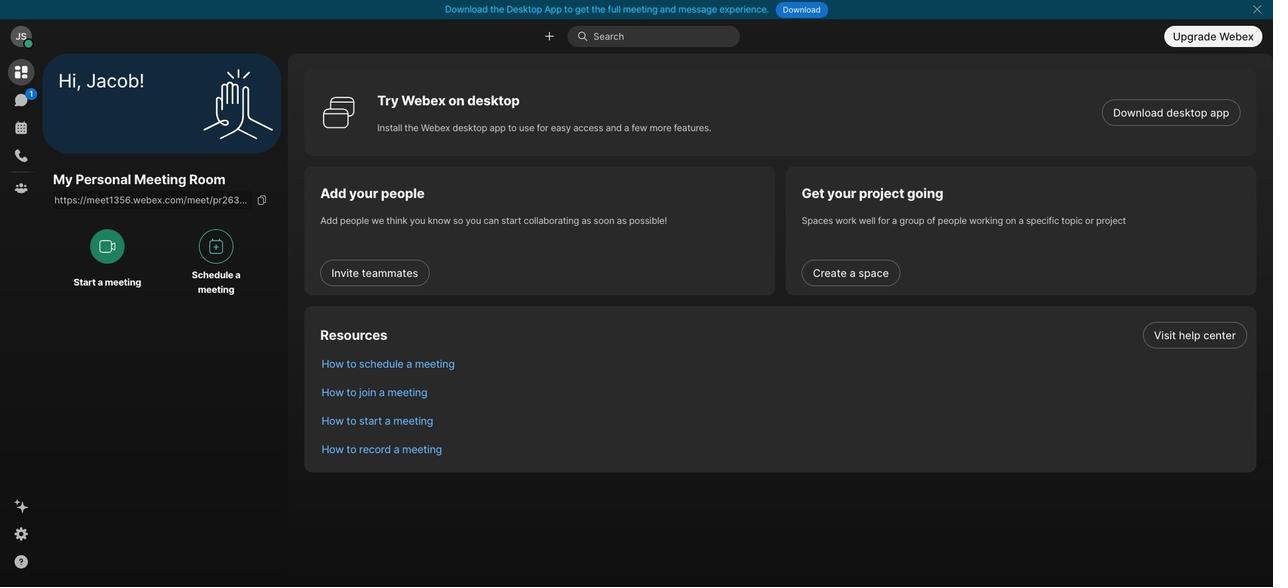 Task type: describe. For each thing, give the bounding box(es) containing it.
3 list item from the top
[[311, 378, 1257, 407]]

4 list item from the top
[[311, 407, 1257, 435]]



Task type: vqa. For each thing, say whether or not it's contained in the screenshot.
camera_28 Image
no



Task type: locate. For each thing, give the bounding box(es) containing it.
list item
[[311, 321, 1257, 350], [311, 350, 1257, 378], [311, 378, 1257, 407], [311, 407, 1257, 435], [311, 435, 1257, 464]]

2 list item from the top
[[311, 350, 1257, 378]]

1 list item from the top
[[311, 321, 1257, 350]]

None text field
[[53, 191, 252, 210]]

navigation
[[0, 54, 42, 588]]

5 list item from the top
[[311, 435, 1257, 464]]

two hands high fiving image
[[198, 64, 278, 144]]

cancel_16 image
[[1253, 4, 1263, 15]]

webex tab list
[[8, 59, 37, 202]]



